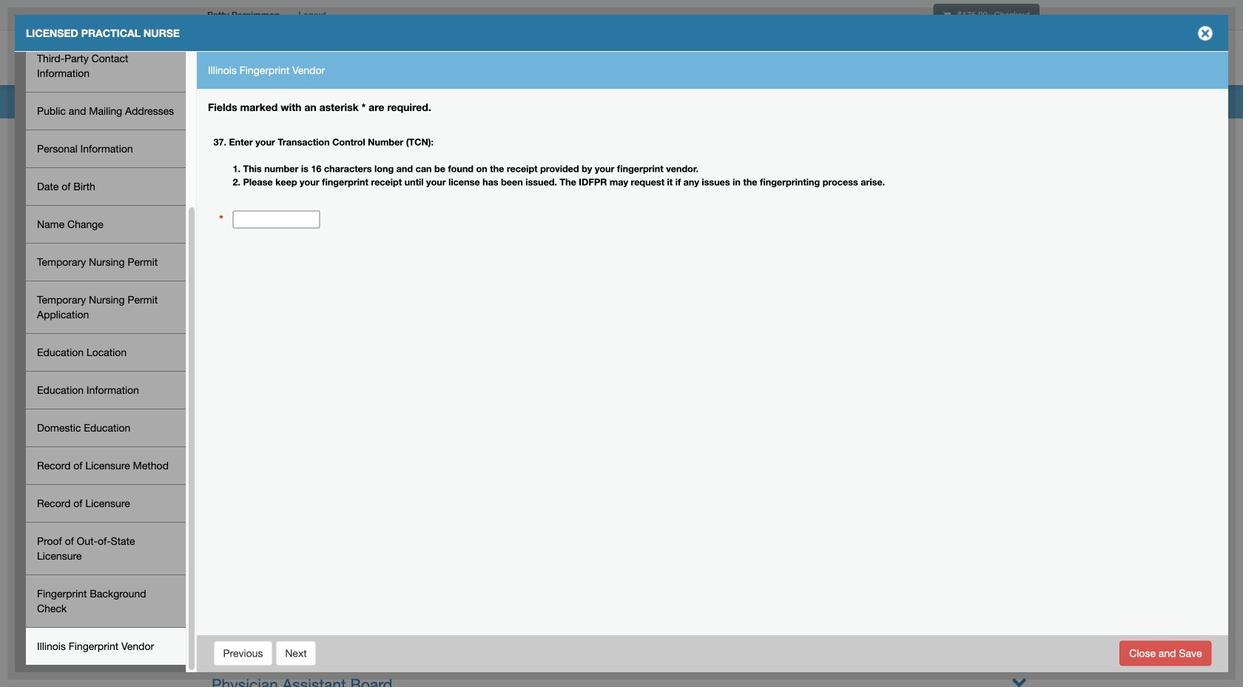 Task type: vqa. For each thing, say whether or not it's contained in the screenshot.
first the chevron down icon from the bottom
yes



Task type: locate. For each thing, give the bounding box(es) containing it.
chevron down image
[[1012, 625, 1028, 640], [1012, 674, 1028, 687]]

2 chevron down image from the top
[[1012, 674, 1028, 687]]

None text field
[[233, 211, 320, 228]]

None button
[[214, 641, 273, 666], [276, 641, 317, 666], [1120, 641, 1212, 666], [214, 641, 273, 666], [276, 641, 317, 666], [1120, 641, 1212, 666]]

1 vertical spatial chevron down image
[[1012, 674, 1028, 687]]

illinois department of financial and professional regulation image
[[200, 33, 537, 81]]

0 vertical spatial chevron down image
[[1012, 625, 1028, 640]]



Task type: describe. For each thing, give the bounding box(es) containing it.
1 chevron down image from the top
[[1012, 625, 1028, 640]]

shopping cart image
[[944, 11, 951, 19]]

close window image
[[1194, 21, 1218, 45]]



